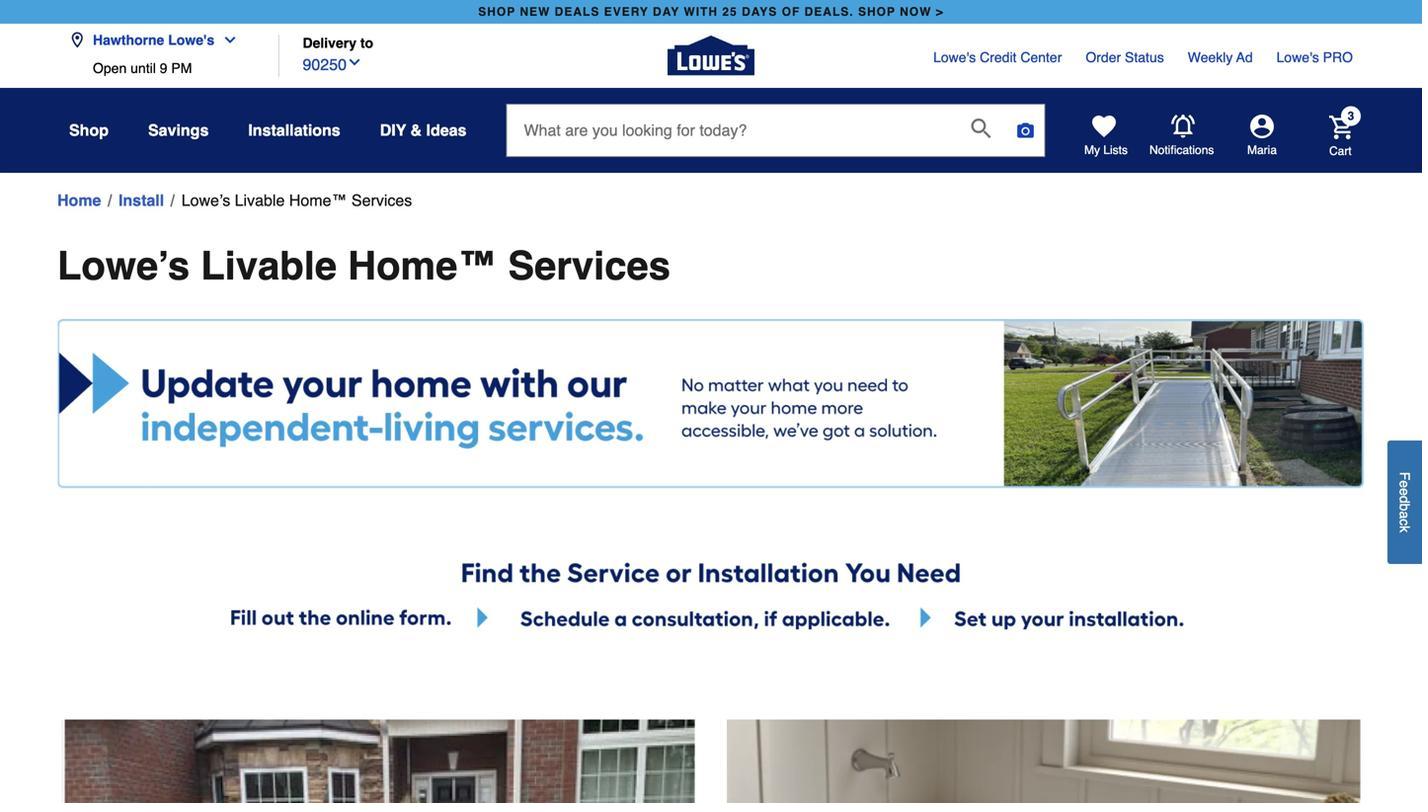 Task type: describe. For each thing, give the bounding box(es) containing it.
location image
[[69, 32, 85, 48]]

1 vertical spatial livable
[[201, 243, 337, 289]]

center
[[1021, 49, 1063, 65]]

diy
[[380, 121, 406, 139]]

f e e d b a c k
[[1398, 472, 1413, 533]]

of
[[782, 5, 801, 19]]

1 horizontal spatial services
[[508, 243, 671, 289]]

k
[[1398, 526, 1413, 533]]

my
[[1085, 143, 1101, 157]]

weekly
[[1188, 49, 1234, 65]]

savings button
[[148, 113, 209, 148]]

pro
[[1324, 49, 1354, 65]]

hawthorne lowe's
[[93, 32, 215, 48]]

notifications
[[1150, 143, 1215, 157]]

a beige bathroom with a white bathtub converted into a step-in tub. image
[[727, 720, 1362, 803]]

lowe's pro
[[1277, 49, 1354, 65]]

shop new deals every day with 25 days of deals. shop now >
[[478, 5, 944, 19]]

25
[[723, 5, 738, 19]]

deals
[[555, 5, 600, 19]]

Search Query text field
[[507, 105, 956, 156]]

9
[[160, 60, 167, 76]]

1 e from the top
[[1398, 480, 1413, 488]]

diy & ideas
[[380, 121, 467, 139]]

hawthorne lowe's button
[[69, 20, 246, 60]]

b
[[1398, 503, 1413, 511]]

3
[[1348, 109, 1355, 123]]

status
[[1125, 49, 1165, 65]]

pm
[[171, 60, 192, 76]]

order
[[1086, 49, 1122, 65]]

90250
[[303, 55, 347, 74]]

an accessibility ramp in front of a brick home. image
[[61, 720, 696, 803]]

d
[[1398, 496, 1413, 503]]

lowe's home improvement lists image
[[1093, 115, 1117, 138]]

update your home with our independent-living services. image
[[57, 319, 1366, 488]]

savings
[[148, 121, 209, 139]]

cart
[[1330, 144, 1352, 158]]

day
[[653, 5, 680, 19]]

my lists
[[1085, 143, 1128, 157]]

hawthorne
[[93, 32, 164, 48]]

deals.
[[805, 5, 854, 19]]

chevron down image inside hawthorne lowe's button
[[215, 32, 238, 48]]

0 horizontal spatial services
[[352, 191, 412, 209]]

every
[[604, 5, 649, 19]]

days
[[742, 5, 778, 19]]

c
[[1398, 519, 1413, 526]]

delivery to
[[303, 35, 374, 51]]

credit
[[980, 49, 1017, 65]]

installations button
[[248, 113, 341, 148]]

0 vertical spatial livable
[[235, 191, 285, 209]]

1 horizontal spatial home™
[[348, 243, 497, 289]]

with
[[684, 5, 718, 19]]

>
[[936, 5, 944, 19]]

to
[[361, 35, 374, 51]]



Task type: vqa. For each thing, say whether or not it's contained in the screenshot.
Guide
no



Task type: locate. For each thing, give the bounding box(es) containing it.
0 vertical spatial lowe's
[[182, 191, 230, 209]]

lowe's pro link
[[1277, 47, 1354, 67]]

home
[[57, 191, 101, 209]]

services
[[352, 191, 412, 209], [508, 243, 671, 289]]

1 vertical spatial services
[[508, 243, 671, 289]]

lowe's livable home™ services down lowe's livable home™ services link
[[57, 243, 671, 289]]

ad
[[1237, 49, 1254, 65]]

livable
[[235, 191, 285, 209], [201, 243, 337, 289]]

 image
[[57, 548, 1366, 641]]

0 horizontal spatial chevron down image
[[215, 32, 238, 48]]

0 horizontal spatial lowe's
[[168, 32, 215, 48]]

0 horizontal spatial shop
[[478, 5, 516, 19]]

weekly ad
[[1188, 49, 1254, 65]]

0 vertical spatial home™
[[289, 191, 347, 209]]

search image
[[972, 119, 992, 138]]

2 horizontal spatial lowe's
[[1277, 49, 1320, 65]]

&
[[411, 121, 422, 139]]

1 horizontal spatial shop
[[859, 5, 896, 19]]

lowe's credit center link
[[934, 47, 1063, 67]]

2 shop from the left
[[859, 5, 896, 19]]

1 vertical spatial home™
[[348, 243, 497, 289]]

e
[[1398, 480, 1413, 488], [1398, 488, 1413, 496]]

lowe's
[[182, 191, 230, 209], [57, 243, 190, 289]]

until
[[131, 60, 156, 76]]

install
[[119, 191, 164, 209]]

lowe's left pro
[[1277, 49, 1320, 65]]

lowe's for lowe's pro
[[1277, 49, 1320, 65]]

home link
[[57, 189, 101, 212]]

shop button
[[69, 113, 109, 148]]

shop left new
[[478, 5, 516, 19]]

lowe's inside button
[[168, 32, 215, 48]]

install link
[[119, 189, 164, 212]]

home™
[[289, 191, 347, 209], [348, 243, 497, 289]]

1 horizontal spatial chevron down image
[[347, 54, 363, 70]]

0 vertical spatial lowe's livable home™ services
[[182, 191, 412, 209]]

lowe's for lowe's credit center
[[934, 49, 976, 65]]

1 horizontal spatial lowe's
[[934, 49, 976, 65]]

lowe's right install
[[182, 191, 230, 209]]

lowe's left the credit
[[934, 49, 976, 65]]

f e e d b a c k button
[[1388, 441, 1423, 564]]

f
[[1398, 472, 1413, 480]]

open until 9 pm
[[93, 60, 192, 76]]

lowe's
[[168, 32, 215, 48], [934, 49, 976, 65], [1277, 49, 1320, 65]]

2 e from the top
[[1398, 488, 1413, 496]]

installations
[[248, 121, 341, 139]]

0 horizontal spatial home™
[[289, 191, 347, 209]]

order status
[[1086, 49, 1165, 65]]

lowe's home improvement logo image
[[668, 12, 755, 99]]

maria button
[[1215, 115, 1310, 158]]

0 vertical spatial chevron down image
[[215, 32, 238, 48]]

lowe's livable home™ services
[[182, 191, 412, 209], [57, 243, 671, 289]]

weekly ad link
[[1188, 47, 1254, 67]]

1 vertical spatial lowe's livable home™ services
[[57, 243, 671, 289]]

now
[[900, 5, 932, 19]]

lowe's credit center
[[934, 49, 1063, 65]]

90250 button
[[303, 51, 363, 77]]

delivery
[[303, 35, 357, 51]]

diy & ideas button
[[380, 113, 467, 148]]

lowe's livable home™ services link
[[182, 189, 412, 212]]

chevron down image
[[215, 32, 238, 48], [347, 54, 363, 70]]

camera image
[[1016, 121, 1036, 140]]

1 shop from the left
[[478, 5, 516, 19]]

open
[[93, 60, 127, 76]]

livable down lowe's livable home™ services link
[[201, 243, 337, 289]]

lowe's livable home™ services down installations button
[[182, 191, 412, 209]]

None search field
[[506, 104, 1046, 175]]

lowe's down install link
[[57, 243, 190, 289]]

shop new deals every day with 25 days of deals. shop now > link
[[474, 0, 948, 24]]

shop left now
[[859, 5, 896, 19]]

a
[[1398, 511, 1413, 519]]

maria
[[1248, 143, 1278, 157]]

new
[[520, 5, 551, 19]]

1 vertical spatial lowe's
[[57, 243, 190, 289]]

my lists link
[[1085, 115, 1128, 158]]

shop
[[478, 5, 516, 19], [859, 5, 896, 19]]

1 vertical spatial chevron down image
[[347, 54, 363, 70]]

e up d
[[1398, 480, 1413, 488]]

chevron down image inside 90250 button
[[347, 54, 363, 70]]

shop
[[69, 121, 109, 139]]

livable down installations button
[[235, 191, 285, 209]]

lowe's home improvement notification center image
[[1172, 115, 1196, 138]]

lowe's up pm
[[168, 32, 215, 48]]

0 vertical spatial services
[[352, 191, 412, 209]]

lists
[[1104, 143, 1128, 157]]

e up the b
[[1398, 488, 1413, 496]]

lowe's home improvement cart image
[[1330, 115, 1354, 139]]

order status link
[[1086, 47, 1165, 67]]

ideas
[[426, 121, 467, 139]]



